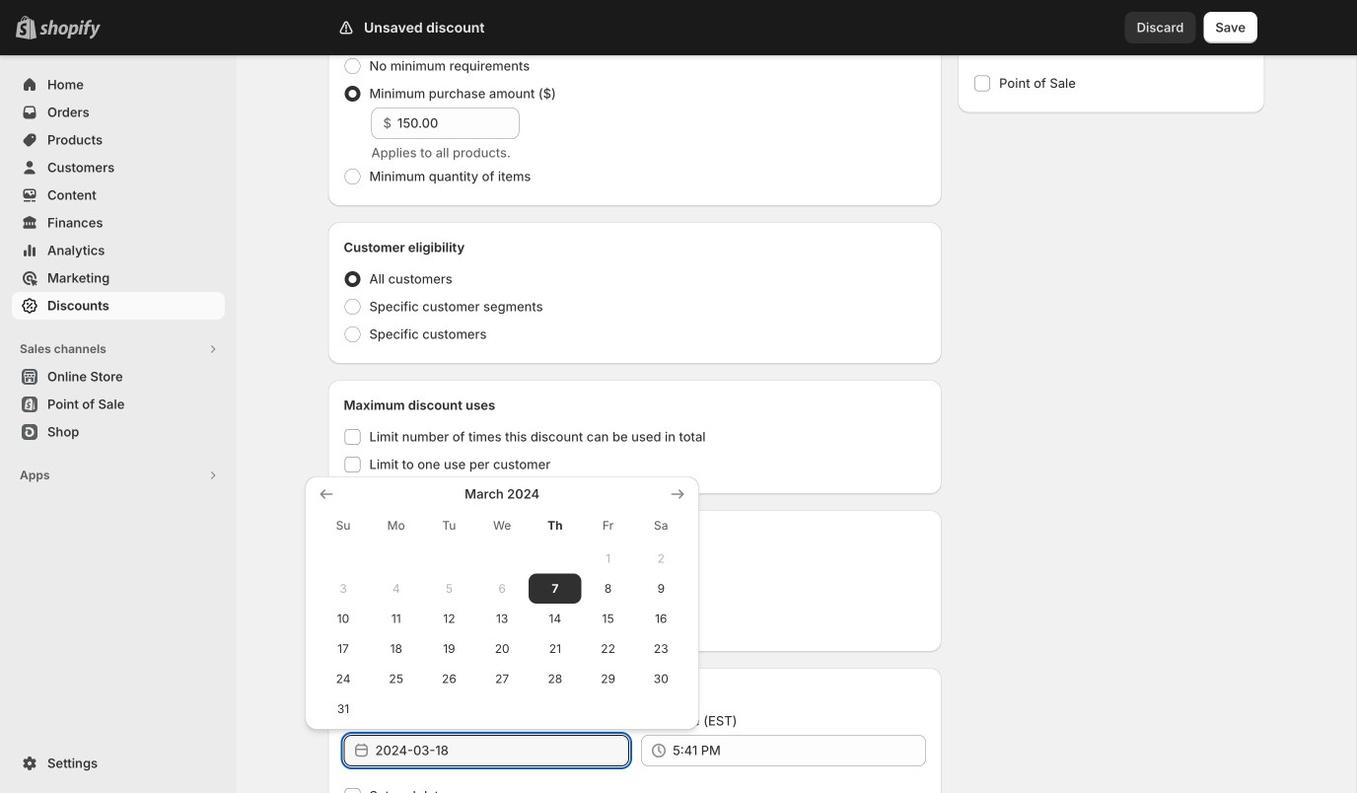 Task type: vqa. For each thing, say whether or not it's contained in the screenshot.
grid
yes



Task type: describe. For each thing, give the bounding box(es) containing it.
monday element
[[370, 508, 423, 544]]

sunday element
[[317, 508, 370, 544]]

shopify image
[[39, 19, 101, 39]]

YYYY-MM-DD text field
[[375, 735, 629, 767]]

saturday element
[[635, 508, 688, 544]]

wednesday element
[[476, 508, 529, 544]]

0.00 text field
[[398, 108, 520, 139]]

friday element
[[582, 508, 635, 544]]



Task type: locate. For each thing, give the bounding box(es) containing it.
Enter time text field
[[673, 735, 927, 767]]

thursday element
[[529, 508, 582, 544]]

grid
[[317, 484, 688, 724]]

tuesday element
[[423, 508, 476, 544]]



